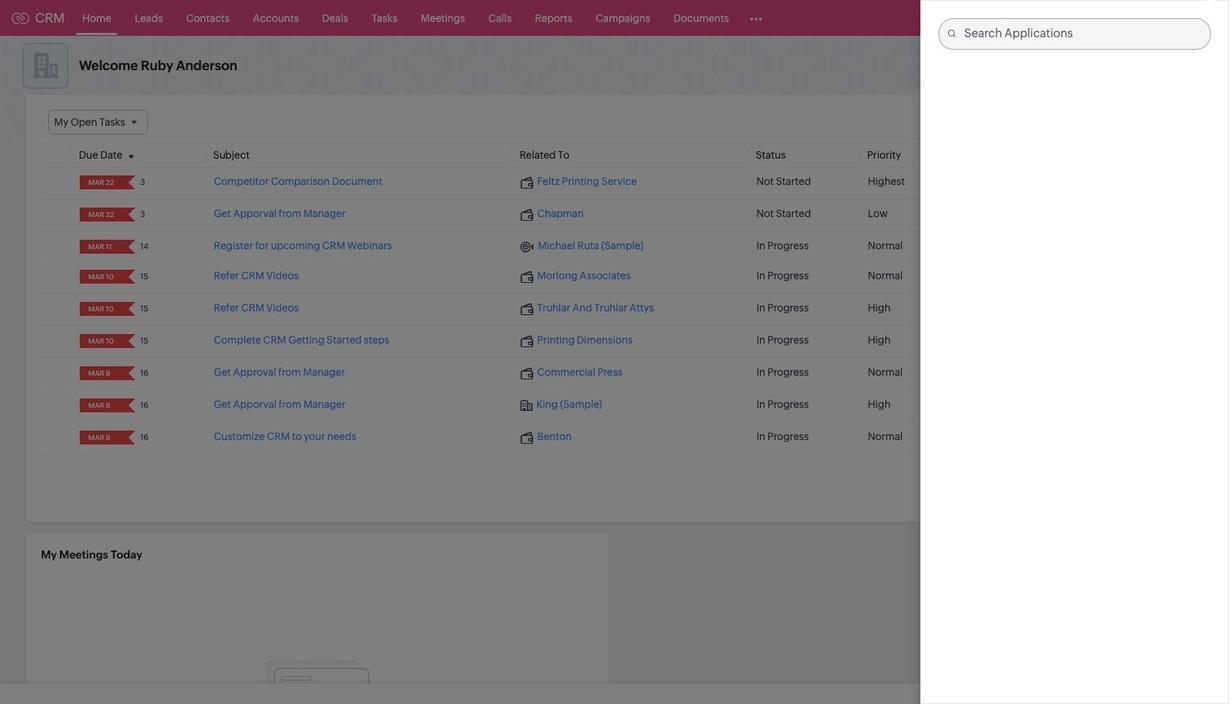 Task type: describe. For each thing, give the bounding box(es) containing it.
search element
[[1035, 0, 1065, 36]]

create menu element
[[1000, 0, 1035, 35]]

Search Applications text field
[[956, 19, 1210, 49]]



Task type: locate. For each thing, give the bounding box(es) containing it.
search image
[[1044, 12, 1057, 24]]

calendar image
[[1074, 12, 1087, 24]]

None field
[[84, 176, 118, 190], [84, 208, 118, 222], [84, 240, 118, 254], [84, 270, 118, 284], [84, 302, 118, 316], [84, 335, 118, 348], [84, 367, 118, 381], [84, 399, 118, 413], [84, 431, 118, 445], [84, 176, 118, 190], [84, 208, 118, 222], [84, 240, 118, 254], [84, 270, 118, 284], [84, 302, 118, 316], [84, 335, 118, 348], [84, 367, 118, 381], [84, 399, 118, 413], [84, 431, 118, 445]]

profile element
[[1155, 0, 1196, 35]]

logo image
[[12, 12, 29, 24]]

profile image
[[1163, 6, 1187, 30]]

create menu image
[[1008, 9, 1027, 27]]



Task type: vqa. For each thing, say whether or not it's contained in the screenshot.
"Search" Element
yes



